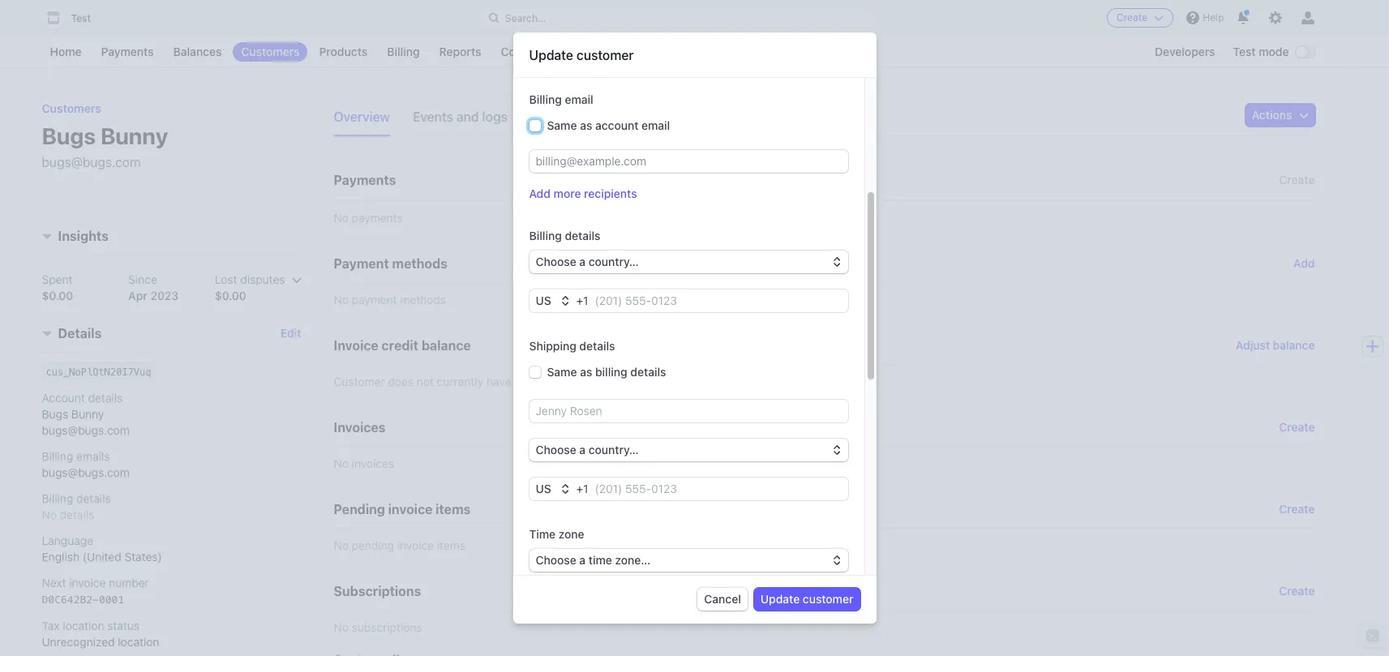 Task type: describe. For each thing, give the bounding box(es) containing it.
adjust balance button
[[1236, 337, 1315, 354]]

reports
[[439, 45, 481, 58]]

bugs@bugs.com for bugs
[[42, 155, 141, 170]]

test mode
[[1233, 45, 1289, 58]]

home
[[50, 45, 82, 58]]

payment methods
[[334, 256, 448, 271]]

billing for billing emails bugs@bugs.com
[[42, 450, 73, 464]]

add for add more recipients
[[529, 187, 551, 200]]

no for payment methods
[[334, 293, 349, 307]]

currently
[[437, 375, 484, 389]]

bugs bunny bugs@bugs.com
[[42, 122, 168, 170]]

lost
[[215, 273, 237, 287]]

overview button
[[334, 104, 400, 136]]

developers link
[[1147, 42, 1224, 62]]

spent $0.00
[[42, 273, 73, 303]]

balances link
[[165, 42, 230, 62]]

2023
[[150, 289, 179, 303]]

billing emails bugs@bugs.com
[[42, 450, 130, 480]]

adjust balance
[[1236, 338, 1315, 352]]

details button
[[35, 318, 102, 343]]

same for same as billing details
[[547, 365, 577, 379]]

details for shipping details
[[579, 339, 615, 353]]

connect link
[[493, 42, 554, 62]]

add more recipients button
[[529, 186, 637, 202]]

2 $0.00 from the left
[[215, 289, 246, 303]]

events
[[413, 109, 453, 124]]

balances
[[173, 45, 222, 58]]

1 for 1st (201) 555-0123 telephone field from the top
[[583, 294, 588, 307]]

time
[[529, 527, 556, 541]]

1 vertical spatial methods
[[400, 293, 446, 307]]

invoices
[[352, 457, 394, 470]]

billing for billing email
[[529, 92, 562, 106]]

more
[[554, 187, 581, 200]]

developers
[[1155, 45, 1215, 58]]

status
[[107, 619, 140, 633]]

english
[[42, 550, 80, 564]]

pending
[[334, 502, 385, 517]]

does
[[388, 375, 414, 389]]

billing for billing details no details
[[42, 492, 73, 506]]

cancel button
[[698, 588, 748, 611]]

billing for billing details
[[529, 229, 562, 243]]

billing link
[[379, 42, 428, 62]]

2 choose a country… button from the top
[[529, 439, 848, 462]]

overview
[[334, 109, 390, 124]]

choose a time zone… button
[[529, 549, 848, 572]]

invoices
[[334, 420, 386, 435]]

0 vertical spatial update
[[529, 48, 573, 62]]

account
[[42, 391, 85, 405]]

mode
[[1259, 45, 1289, 58]]

no for invoices
[[334, 457, 349, 470]]

more button
[[558, 42, 617, 62]]

payments inside payments link
[[101, 45, 154, 58]]

0 vertical spatial methods
[[392, 256, 448, 271]]

edit
[[281, 326, 301, 340]]

next
[[42, 576, 66, 590]]

2 choose from the top
[[536, 443, 577, 457]]

account details bugs bunny bugs@bugs.com
[[42, 391, 130, 438]]

details up language
[[60, 508, 94, 522]]

0 vertical spatial customer
[[577, 48, 634, 62]]

since apr 2023
[[128, 273, 179, 303]]

apr
[[128, 289, 147, 303]]

balance inside button
[[1273, 338, 1315, 352]]

1 balance from the left
[[422, 338, 471, 353]]

time zone
[[529, 527, 585, 541]]

tab list containing overview
[[334, 104, 530, 136]]

adjust
[[1236, 338, 1270, 352]]

Search… search field
[[479, 8, 878, 28]]

zone
[[559, 527, 585, 541]]

create for subscriptions
[[1279, 584, 1315, 598]]

details right billing
[[631, 365, 666, 379]]

no subscriptions
[[334, 620, 422, 634]]

no for subscriptions
[[334, 620, 349, 634]]

insights
[[58, 229, 109, 244]]

billing for billing
[[387, 45, 420, 58]]

add for add
[[1294, 256, 1315, 270]]

home link
[[42, 42, 90, 62]]

tax location status unrecognized location
[[42, 619, 159, 649]]

details
[[58, 326, 102, 341]]

test for test
[[71, 12, 91, 24]]

1 (201) 555-0123 telephone field from the top
[[588, 290, 848, 312]]

details for billing details no details
[[76, 492, 111, 506]]

a inside popup button
[[579, 553, 586, 567]]

since
[[128, 273, 157, 287]]

bugs inside account details bugs bunny bugs@bugs.com
[[42, 408, 68, 421]]

create for pending invoice items
[[1279, 502, 1315, 516]]

0 vertical spatial customers link
[[233, 42, 308, 62]]

invoice for items
[[388, 502, 433, 517]]

no payments
[[334, 211, 403, 225]]

0 vertical spatial location
[[63, 619, 104, 633]]

same as billing details
[[547, 365, 666, 379]]

d0c642b2-
[[42, 594, 99, 606]]

1 choose a country… from the top
[[536, 255, 639, 268]]

no payment methods
[[334, 293, 446, 307]]

details for account details bugs bunny bugs@bugs.com
[[88, 391, 123, 405]]

payments
[[352, 211, 403, 225]]

create link
[[1279, 419, 1315, 436]]

search…
[[505, 12, 546, 24]]

billing email
[[529, 92, 593, 106]]

(united
[[83, 550, 121, 564]]

payments link
[[93, 42, 162, 62]]

add more recipients
[[529, 187, 637, 200]]

1 vertical spatial customers
[[42, 101, 101, 115]]

2 bugs@bugs.com from the top
[[42, 424, 130, 438]]

subscriptions
[[334, 584, 421, 599]]

language
[[42, 534, 93, 548]]

number
[[109, 576, 149, 590]]

1 vertical spatial customers link
[[42, 101, 101, 115]]

update customer inside button
[[761, 592, 854, 606]]

payment
[[352, 293, 397, 307]]

insights button
[[35, 220, 109, 246]]

more
[[566, 45, 593, 58]]

customer inside button
[[803, 592, 854, 606]]

actions button
[[1246, 104, 1315, 127]]



Task type: vqa. For each thing, say whether or not it's contained in the screenshot.


Task type: locate. For each thing, give the bounding box(es) containing it.
update inside button
[[761, 592, 800, 606]]

1 horizontal spatial customers
[[241, 45, 300, 58]]

1 horizontal spatial email
[[642, 118, 670, 132]]

test left mode
[[1233, 45, 1256, 58]]

no inside billing details no details
[[42, 508, 57, 522]]

location up unrecognized
[[63, 619, 104, 633]]

1 up shipping details
[[583, 294, 588, 307]]

$0.00 down lost
[[215, 289, 246, 303]]

1 + 1 from the top
[[576, 294, 588, 307]]

bunny inside account details bugs bunny bugs@bugs.com
[[71, 408, 104, 421]]

billing inside billing details no details
[[42, 492, 73, 506]]

methods up no payment methods on the left top of page
[[392, 256, 448, 271]]

update customer button
[[754, 588, 860, 611]]

0 vertical spatial +
[[576, 294, 583, 307]]

bunny
[[101, 122, 168, 149], [71, 408, 104, 421]]

0 horizontal spatial add
[[529, 187, 551, 200]]

choose
[[536, 255, 577, 268], [536, 443, 577, 457], [536, 553, 577, 567]]

0 vertical spatial bunny
[[101, 122, 168, 149]]

0 horizontal spatial balance
[[422, 338, 471, 353]]

bugs@bugs.com up emails
[[42, 424, 130, 438]]

no up language
[[42, 508, 57, 522]]

same down billing email at top left
[[547, 118, 577, 132]]

balance.
[[524, 375, 568, 389]]

details down cus_noplqtn20i7vuq
[[88, 391, 123, 405]]

0 vertical spatial items
[[436, 502, 471, 517]]

1 vertical spatial + 1
[[576, 482, 588, 496]]

2 balance from the left
[[1273, 338, 1315, 352]]

balance
[[422, 338, 471, 353], [1273, 338, 1315, 352]]

1 horizontal spatial customer
[[803, 592, 854, 606]]

1 1 from the top
[[583, 294, 588, 307]]

0 horizontal spatial test
[[71, 12, 91, 24]]

0 horizontal spatial customer
[[577, 48, 634, 62]]

same down shipping at the bottom of the page
[[547, 365, 577, 379]]

1 vertical spatial add
[[1294, 256, 1315, 270]]

as for account
[[580, 118, 592, 132]]

billing details no details
[[42, 492, 111, 522]]

as for billing
[[580, 365, 592, 379]]

country… down billing
[[589, 443, 639, 457]]

2 vertical spatial invoice
[[69, 576, 106, 590]]

0 vertical spatial bugs@bugs.com
[[42, 155, 141, 170]]

cus_noplqtn20i7vuq
[[46, 367, 151, 378]]

disputes
[[240, 273, 285, 287]]

test inside button
[[71, 12, 91, 24]]

2 bugs from the top
[[42, 408, 68, 421]]

choose a country…
[[536, 255, 639, 268], [536, 443, 639, 457]]

3 choose from the top
[[536, 553, 577, 567]]

cus_noplqtn20i7vuq button
[[46, 364, 151, 380]]

time
[[589, 553, 612, 567]]

no left "invoices"
[[334, 457, 349, 470]]

billing details
[[529, 229, 601, 243]]

1 vertical spatial update customer
[[761, 592, 854, 606]]

0 vertical spatial choose a country…
[[536, 255, 639, 268]]

invoice credit balance
[[334, 338, 471, 353]]

not
[[417, 375, 434, 389]]

1 vertical spatial test
[[1233, 45, 1256, 58]]

bugs
[[42, 122, 96, 149], [42, 408, 68, 421]]

0 horizontal spatial email
[[565, 92, 593, 106]]

invoice down pending invoice items on the bottom left of page
[[397, 539, 434, 552]]

customer does not currently have a balance.
[[334, 375, 568, 389]]

1 horizontal spatial payments
[[334, 173, 396, 187]]

1 vertical spatial payments
[[334, 173, 396, 187]]

1 vertical spatial update
[[761, 592, 800, 606]]

2 same from the top
[[547, 365, 577, 379]]

customers up "bugs bunny bugs@bugs.com"
[[42, 101, 101, 115]]

details down add more recipients button
[[565, 229, 601, 243]]

1 vertical spatial as
[[580, 365, 592, 379]]

tab list
[[334, 104, 530, 136]]

no left subscriptions at the bottom of page
[[334, 620, 349, 634]]

bugs@bugs.com up the 'insights' dropdown button
[[42, 155, 141, 170]]

customers
[[241, 45, 300, 58], [42, 101, 101, 115]]

1 country… from the top
[[589, 255, 639, 268]]

1 vertical spatial choose a country…
[[536, 443, 639, 457]]

1 vertical spatial choose
[[536, 443, 577, 457]]

edit button
[[281, 326, 301, 342]]

update right cancel
[[761, 592, 800, 606]]

customers link
[[233, 42, 308, 62], [42, 101, 101, 115]]

country…
[[589, 255, 639, 268], [589, 443, 639, 457]]

no invoices
[[334, 457, 394, 470]]

1 for 2nd (201) 555-0123 telephone field from the top
[[583, 482, 588, 496]]

(201) 555-0123 telephone field
[[588, 290, 848, 312], [588, 478, 848, 500]]

1 horizontal spatial test
[[1233, 45, 1256, 58]]

update
[[529, 48, 573, 62], [761, 592, 800, 606]]

shipping
[[529, 339, 577, 353]]

balance right "adjust"
[[1273, 338, 1315, 352]]

billing inside billing emails bugs@bugs.com
[[42, 450, 73, 464]]

0 vertical spatial choose
[[536, 255, 577, 268]]

0 vertical spatial email
[[565, 92, 593, 106]]

bugs@bugs.com for billing
[[42, 466, 130, 480]]

2 (201) 555-0123 telephone field from the top
[[588, 478, 848, 500]]

invoice
[[334, 338, 379, 353]]

pending
[[352, 539, 394, 552]]

unrecognized
[[42, 635, 115, 649]]

details for billing details
[[565, 229, 601, 243]]

balance up "customer does not currently have a balance."
[[422, 338, 471, 353]]

choose a country… down the billing details
[[536, 255, 639, 268]]

0 vertical spatial same
[[547, 118, 577, 132]]

as left account
[[580, 118, 592, 132]]

2 vertical spatial bugs@bugs.com
[[42, 466, 130, 480]]

0 vertical spatial country…
[[589, 255, 639, 268]]

and
[[457, 109, 479, 124]]

methods
[[392, 256, 448, 271], [400, 293, 446, 307]]

1 vertical spatial 1
[[583, 482, 588, 496]]

choose a country… down balance.
[[536, 443, 639, 457]]

billing down connect link
[[529, 92, 562, 106]]

email right account
[[642, 118, 670, 132]]

1 as from the top
[[580, 118, 592, 132]]

1 vertical spatial bunny
[[71, 408, 104, 421]]

payment
[[334, 256, 389, 271]]

+ 1 up shipping details
[[576, 294, 588, 307]]

1 vertical spatial customer
[[803, 592, 854, 606]]

customer
[[334, 375, 385, 389]]

choose a time zone…
[[536, 553, 651, 567]]

1 vertical spatial +
[[576, 482, 583, 496]]

invoice up no pending invoice items
[[388, 502, 433, 517]]

same for same as account email
[[547, 118, 577, 132]]

details
[[565, 229, 601, 243], [579, 339, 615, 353], [631, 365, 666, 379], [88, 391, 123, 405], [76, 492, 111, 506], [60, 508, 94, 522]]

0 vertical spatial as
[[580, 118, 592, 132]]

customers link up "bugs bunny bugs@bugs.com"
[[42, 101, 101, 115]]

create button
[[1107, 8, 1174, 28], [1279, 169, 1315, 191], [1279, 501, 1315, 517], [1279, 583, 1315, 599]]

None text field
[[537, 152, 842, 171]]

1 choose from the top
[[536, 255, 577, 268]]

choose down balance.
[[536, 443, 577, 457]]

payments up no payments
[[334, 173, 396, 187]]

0 vertical spatial + 1
[[576, 294, 588, 307]]

actions
[[1252, 108, 1292, 122]]

bugs@bugs.com
[[42, 155, 141, 170], [42, 424, 130, 438], [42, 466, 130, 480]]

2 1 from the top
[[583, 482, 588, 496]]

2 + 1 from the top
[[576, 482, 588, 496]]

test for test mode
[[1233, 45, 1256, 58]]

1 choose a country… button from the top
[[529, 251, 848, 273]]

2 + from the top
[[576, 482, 583, 496]]

1 horizontal spatial add
[[1294, 256, 1315, 270]]

methods down payment methods
[[400, 293, 446, 307]]

1 vertical spatial bugs
[[42, 408, 68, 421]]

choose a country… button
[[529, 251, 848, 273], [529, 439, 848, 462]]

same
[[547, 118, 577, 132], [547, 365, 577, 379]]

events and logs
[[413, 109, 508, 124]]

subscriptions
[[352, 620, 422, 634]]

products
[[319, 45, 368, 58]]

1 vertical spatial same
[[547, 365, 577, 379]]

connect
[[501, 45, 546, 58]]

billing
[[595, 365, 628, 379]]

0 vertical spatial invoice
[[388, 502, 433, 517]]

add button
[[1294, 255, 1315, 272]]

email up same as account email
[[565, 92, 593, 106]]

notifications image
[[1237, 11, 1250, 24]]

update down the search…
[[529, 48, 573, 62]]

1 horizontal spatial customers link
[[233, 42, 308, 62]]

no for pending invoice items
[[334, 539, 349, 552]]

0 vertical spatial test
[[71, 12, 91, 24]]

0 horizontal spatial $0.00
[[42, 289, 73, 303]]

0 vertical spatial bugs
[[42, 122, 96, 149]]

1 up zone
[[583, 482, 588, 496]]

zone…
[[615, 553, 651, 567]]

1 $0.00 from the left
[[42, 289, 73, 303]]

1 vertical spatial location
[[118, 635, 159, 649]]

tax
[[42, 619, 60, 633]]

choose inside popup button
[[536, 553, 577, 567]]

1 horizontal spatial update customer
[[761, 592, 854, 606]]

create button for subscriptions
[[1279, 583, 1315, 599]]

location
[[63, 619, 104, 633], [118, 635, 159, 649]]

1 vertical spatial invoice
[[397, 539, 434, 552]]

1
[[583, 294, 588, 307], [583, 482, 588, 496]]

2 as from the top
[[580, 365, 592, 379]]

bugs@bugs.com down emails
[[42, 466, 130, 480]]

items down pending invoice items on the bottom left of page
[[437, 539, 466, 552]]

1 horizontal spatial balance
[[1273, 338, 1315, 352]]

recipients
[[584, 187, 637, 200]]

reports link
[[431, 42, 489, 62]]

1 vertical spatial country…
[[589, 443, 639, 457]]

create for payments
[[1279, 173, 1315, 187]]

test
[[71, 12, 91, 24], [1233, 45, 1256, 58]]

1 vertical spatial (201) 555-0123 telephone field
[[588, 478, 848, 500]]

no left pending
[[334, 539, 349, 552]]

+ up zone
[[576, 482, 583, 496]]

1 + from the top
[[576, 294, 583, 307]]

1 vertical spatial email
[[642, 118, 670, 132]]

+ 1
[[576, 294, 588, 307], [576, 482, 588, 496]]

billing up language
[[42, 492, 73, 506]]

next invoice number d0c642b2-0001
[[42, 576, 149, 606]]

$0.00 down spent
[[42, 289, 73, 303]]

0 vertical spatial update customer
[[529, 48, 634, 62]]

create button for pending invoice items
[[1279, 501, 1315, 517]]

0 vertical spatial payments
[[101, 45, 154, 58]]

+ 1 up zone
[[576, 482, 588, 496]]

0 vertical spatial 1
[[583, 294, 588, 307]]

billing left emails
[[42, 450, 73, 464]]

0 vertical spatial customers
[[241, 45, 300, 58]]

1 vertical spatial bugs@bugs.com
[[42, 424, 130, 438]]

+ 1 for 1st (201) 555-0123 telephone field from the top
[[576, 294, 588, 307]]

bunny inside "bugs bunny bugs@bugs.com"
[[101, 122, 168, 149]]

customers left the 'products' at the top of the page
[[241, 45, 300, 58]]

test button
[[42, 6, 107, 29]]

events and logs button
[[413, 104, 518, 136]]

0 vertical spatial (201) 555-0123 telephone field
[[588, 290, 848, 312]]

2 country… from the top
[[589, 443, 639, 457]]

0 horizontal spatial customers link
[[42, 101, 101, 115]]

+
[[576, 294, 583, 307], [576, 482, 583, 496]]

invoice for number
[[69, 576, 106, 590]]

1 vertical spatial choose a country… button
[[529, 439, 848, 462]]

1 horizontal spatial $0.00
[[215, 289, 246, 303]]

0 vertical spatial choose a country… button
[[529, 251, 848, 273]]

1 horizontal spatial update
[[761, 592, 800, 606]]

credit
[[382, 338, 419, 353]]

1 same from the top
[[547, 118, 577, 132]]

billing
[[387, 45, 420, 58], [529, 92, 562, 106], [529, 229, 562, 243], [42, 450, 73, 464], [42, 492, 73, 506]]

0 horizontal spatial payments
[[101, 45, 154, 58]]

no for payments
[[334, 211, 349, 225]]

details down billing emails bugs@bugs.com
[[76, 492, 111, 506]]

choose down the billing details
[[536, 255, 577, 268]]

+ for 2nd (201) 555-0123 telephone field from the top
[[576, 482, 583, 496]]

1 horizontal spatial location
[[118, 635, 159, 649]]

2 vertical spatial choose
[[536, 553, 577, 567]]

3 bugs@bugs.com from the top
[[42, 466, 130, 480]]

no left payment
[[334, 293, 349, 307]]

spent
[[42, 273, 73, 287]]

test up home
[[71, 12, 91, 24]]

no left payments
[[334, 211, 349, 225]]

billing left reports
[[387, 45, 420, 58]]

+ 1 for 2nd (201) 555-0123 telephone field from the top
[[576, 482, 588, 496]]

location down status
[[118, 635, 159, 649]]

0 horizontal spatial customers
[[42, 101, 101, 115]]

payments right home
[[101, 45, 154, 58]]

svg image
[[1299, 110, 1309, 120]]

bugs inside "bugs bunny bugs@bugs.com"
[[42, 122, 96, 149]]

0 vertical spatial add
[[529, 187, 551, 200]]

bugs@bugs.com inside "bugs bunny bugs@bugs.com"
[[42, 155, 141, 170]]

choose down time zone in the left of the page
[[536, 553, 577, 567]]

create button for payments
[[1279, 169, 1315, 191]]

0 horizontal spatial update
[[529, 48, 573, 62]]

details inside account details bugs bunny bugs@bugs.com
[[88, 391, 123, 405]]

add inside add more recipients button
[[529, 187, 551, 200]]

invoice inside next invoice number d0c642b2-0001
[[69, 576, 106, 590]]

invoice up d0c642b2-
[[69, 576, 106, 590]]

1 vertical spatial items
[[437, 539, 466, 552]]

1 bugs from the top
[[42, 122, 96, 149]]

billing down more
[[529, 229, 562, 243]]

2 choose a country… from the top
[[536, 443, 639, 457]]

customers link left the products link
[[233, 42, 308, 62]]

lost disputes
[[215, 273, 285, 287]]

Jenny Rosen text field
[[529, 400, 848, 423]]

account
[[595, 118, 639, 132]]

emails
[[76, 450, 110, 464]]

0 horizontal spatial location
[[63, 619, 104, 633]]

logs
[[482, 109, 508, 124]]

+ up shipping details
[[576, 294, 583, 307]]

no pending invoice items
[[334, 539, 466, 552]]

+ for 1st (201) 555-0123 telephone field from the top
[[576, 294, 583, 307]]

1 bugs@bugs.com from the top
[[42, 155, 141, 170]]

details up same as billing details
[[579, 339, 615, 353]]

shipping details
[[529, 339, 615, 353]]

items up no pending invoice items
[[436, 502, 471, 517]]

country… down the billing details
[[589, 255, 639, 268]]

0 horizontal spatial update customer
[[529, 48, 634, 62]]

as left billing
[[580, 365, 592, 379]]

items
[[436, 502, 471, 517], [437, 539, 466, 552]]



